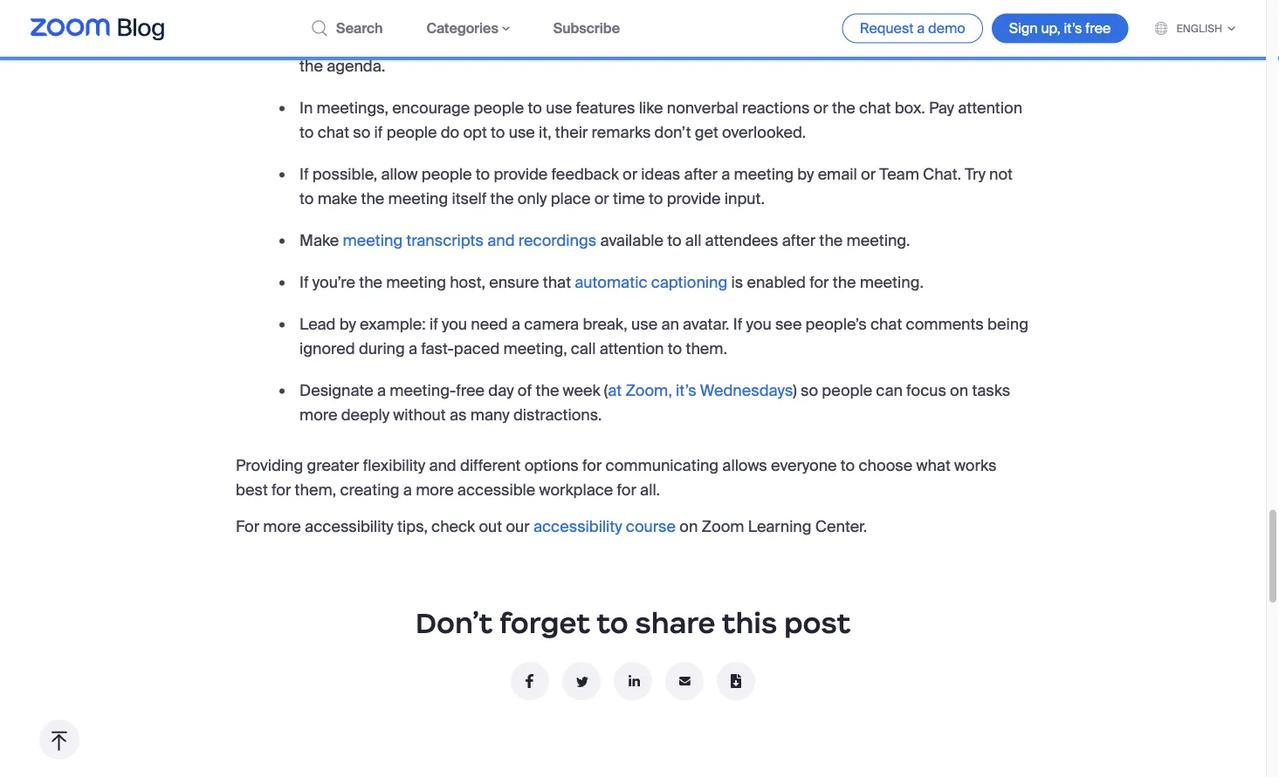 Task type: describe. For each thing, give the bounding box(es) containing it.
comments
[[906, 315, 984, 335]]

allows
[[722, 456, 767, 476]]

their
[[555, 122, 588, 143]]

meeting inside the create a detailed agenda for every meeting and send it to attendees beforehand. include discussion questions and the desired outcome of the meeting, and put the most important topics at the top of the agenda.
[[551, 7, 611, 27]]

agenda.
[[327, 56, 385, 76]]

attention inside the in meetings, encourage people to use features like nonverbal reactions or the chat box. pay attention to chat so if people do opt to use it, their remarks don't get overlooked.
[[958, 98, 1023, 118]]

a inside the create a detailed agenda for every meeting and send it to attendees beforehand. include discussion questions and the desired outcome of the meeting, and put the most important topics at the top of the agenda.
[[352, 7, 361, 27]]

on inside ") so people can focus on tasks more deeply without as many distractions."
[[950, 381, 968, 401]]

outcome
[[491, 32, 556, 52]]

fast-
[[421, 339, 454, 359]]

the down email
[[819, 231, 843, 251]]

or left the time
[[594, 189, 609, 209]]

if inside lead by example: if you need a camera break, use an avatar. if you see people's chat comments being ignored during a fast-paced meeting, call attention to them.
[[733, 315, 742, 335]]

2 vertical spatial more
[[263, 517, 301, 537]]

share to facebook image
[[511, 662, 549, 701]]

possible,
[[312, 164, 377, 184]]

categories button
[[426, 19, 510, 37]]

to down in
[[299, 122, 314, 143]]

ignored
[[299, 339, 355, 359]]

the up people's
[[833, 273, 856, 293]]

and up ensure
[[487, 231, 515, 251]]

or inside the in meetings, encourage people to use features like nonverbal reactions or the chat box. pay attention to chat so if people do opt to use it, their remarks don't get overlooked.
[[813, 98, 828, 118]]

host,
[[450, 273, 485, 293]]

send
[[645, 7, 681, 27]]

if for if possible, allow people to provide feedback or ideas after a meeting by email or team chat. try not to make the meeting itself the only place or time to provide input.
[[299, 164, 309, 184]]

them.
[[686, 339, 727, 359]]

to right opt
[[491, 122, 505, 143]]

for more accessibility tips, check out our accessibility course on zoom learning center.
[[236, 517, 871, 537]]

works
[[954, 456, 997, 476]]

for
[[236, 517, 259, 537]]

desired
[[433, 32, 488, 52]]

only
[[518, 189, 547, 209]]

during
[[359, 339, 405, 359]]

lead
[[299, 315, 336, 335]]

focus
[[906, 381, 946, 401]]

providing greater flexibility and different options for communicating allows everyone to choose what works best for them, creating a more accessible workplace for all.
[[236, 456, 997, 501]]

1 vertical spatial provide
[[667, 189, 721, 209]]

most
[[758, 32, 795, 52]]

so inside ") so people can focus on tasks more deeply without as many distractions."
[[801, 381, 818, 401]]

free for meeting-
[[456, 381, 485, 401]]

1 horizontal spatial it's
[[1064, 19, 1082, 37]]

learning
[[748, 517, 812, 537]]

or right email
[[861, 164, 876, 184]]

meeting transcripts and recordings link
[[343, 231, 597, 251]]

transcripts
[[406, 231, 484, 251]]

search
[[336, 19, 383, 37]]

request a demo link
[[842, 13, 983, 43]]

the right you're
[[359, 273, 382, 293]]

1 vertical spatial on
[[680, 517, 698, 537]]

english button
[[1155, 21, 1235, 35]]

to inside providing greater flexibility and different options for communicating allows everyone to choose what works best for them, creating a more accessible workplace for all.
[[841, 456, 855, 476]]

nonverbal
[[667, 98, 738, 118]]

available
[[600, 231, 664, 251]]

ideas
[[641, 164, 680, 184]]

search link
[[312, 19, 383, 37]]

avatar.
[[683, 315, 729, 335]]

enabled
[[747, 273, 806, 293]]

a inside if possible, allow people to provide feedback or ideas after a meeting by email or team chat. try not to make the meeting itself the only place or time to provide input.
[[721, 164, 730, 184]]

meetings,
[[317, 98, 388, 118]]

share to email image
[[665, 662, 704, 701]]

beforehand.
[[793, 7, 880, 27]]

in meetings, encourage people to use features like nonverbal reactions or the chat box. pay attention to chat so if people do opt to use it, their remarks don't get overlooked.
[[299, 98, 1023, 143]]

the down detailed
[[406, 32, 429, 52]]

a inside providing greater flexibility and different options for communicating allows everyone to choose what works best for them, creating a more accessible workplace for all.
[[403, 480, 412, 501]]

can
[[876, 381, 903, 401]]

meeting up the example:
[[386, 273, 446, 293]]

if possible, allow people to provide feedback or ideas after a meeting by email or team chat. try not to make the meeting itself the only place or time to provide input.
[[299, 164, 1013, 209]]

to up share to linkedin image
[[597, 605, 628, 641]]

make
[[318, 189, 357, 209]]

(
[[604, 381, 608, 401]]

questions
[[299, 32, 371, 52]]

people's
[[806, 315, 867, 335]]

to left all
[[667, 231, 682, 251]]

features
[[576, 98, 635, 118]]

subscribe
[[553, 19, 620, 37]]

include
[[884, 7, 937, 27]]

share to linkedin image
[[614, 662, 652, 701]]

lead by example: if you need a camera break, use an avatar. if you see people's chat comments being ignored during a fast-paced meeting, call attention to them.
[[299, 315, 1028, 359]]

designate
[[299, 381, 373, 401]]

share
[[635, 605, 715, 641]]

categories
[[426, 19, 498, 37]]

for left all. on the right of the page
[[617, 480, 636, 501]]

encourage
[[392, 98, 470, 118]]

share to twitter image
[[562, 662, 601, 701]]

for inside the create a detailed agenda for every meeting and send it to attendees beforehand. include discussion questions and the desired outcome of the meeting, and put the most important topics at the top of the agenda.
[[485, 7, 505, 27]]

and left send
[[614, 7, 642, 27]]

for up workplace
[[582, 456, 602, 476]]

forget
[[499, 605, 590, 641]]

don't forget to share this post
[[415, 605, 851, 641]]

call
[[571, 339, 596, 359]]

example:
[[360, 315, 426, 335]]

overlooked.
[[722, 122, 806, 143]]

the left only
[[490, 189, 514, 209]]

feedback
[[551, 164, 619, 184]]

1 horizontal spatial use
[[546, 98, 572, 118]]

and down it
[[672, 32, 700, 52]]

best
[[236, 480, 268, 501]]

box.
[[895, 98, 925, 118]]

don't
[[415, 605, 493, 641]]

email
[[818, 164, 857, 184]]

and down detailed
[[375, 32, 402, 52]]

what
[[916, 456, 951, 476]]

create
[[299, 7, 348, 27]]

as
[[450, 405, 467, 425]]

that
[[543, 273, 571, 293]]

) so people can focus on tasks more deeply without as many distractions.
[[299, 381, 1010, 425]]

accessible
[[457, 480, 535, 501]]

2 you from the left
[[746, 315, 772, 335]]

try
[[965, 164, 986, 184]]

2 accessibility from the left
[[533, 517, 622, 537]]

request a demo
[[860, 19, 966, 37]]

1 accessibility from the left
[[305, 517, 394, 537]]

if inside the in meetings, encourage people to use features like nonverbal reactions or the chat box. pay attention to chat so if people do opt to use it, their remarks don't get overlooked.
[[374, 122, 383, 143]]

by inside if possible, allow people to provide feedback or ideas after a meeting by email or team chat. try not to make the meeting itself the only place or time to provide input.
[[797, 164, 814, 184]]

0 horizontal spatial at
[[608, 381, 622, 401]]

all
[[685, 231, 701, 251]]

meeting, inside lead by example: if you need a camera break, use an avatar. if you see people's chat comments being ignored during a fast-paced meeting, call attention to them.
[[503, 339, 567, 359]]

them,
[[295, 480, 336, 501]]

agenda
[[427, 7, 482, 27]]

people down encourage
[[387, 122, 437, 143]]

detailed
[[365, 7, 423, 27]]

break,
[[583, 315, 628, 335]]

1 horizontal spatial of
[[560, 32, 574, 52]]

at inside the create a detailed agenda for every meeting and send it to attendees beforehand. include discussion questions and the desired outcome of the meeting, and put the most important topics at the top of the agenda.
[[921, 32, 935, 52]]

subscribe link
[[553, 19, 620, 37]]



Task type: vqa. For each thing, say whether or not it's contained in the screenshot.


Task type: locate. For each thing, give the bounding box(es) containing it.
if right avatar.
[[733, 315, 742, 335]]

more up check
[[416, 480, 454, 501]]

a down flexibility
[[403, 480, 412, 501]]

sign up, it's free link
[[992, 13, 1128, 43]]

get
[[695, 122, 718, 143]]

more inside ") so people can focus on tasks more deeply without as many distractions."
[[299, 405, 337, 425]]

request
[[860, 19, 914, 37]]

like
[[639, 98, 663, 118]]

meeting, down send
[[605, 32, 669, 52]]

tips,
[[397, 517, 428, 537]]

chat right people's
[[870, 315, 902, 335]]

and left 'different'
[[429, 456, 456, 476]]

after inside if possible, allow people to provide feedback or ideas after a meeting by email or team chat. try not to make the meeting itself the only place or time to provide input.
[[684, 164, 718, 184]]

free right up,
[[1085, 19, 1111, 37]]

the right put
[[731, 32, 754, 52]]

or up the time
[[623, 164, 637, 184]]

providing
[[236, 456, 303, 476]]

if left you're
[[299, 273, 309, 293]]

a up 'questions'
[[352, 7, 361, 27]]

0 vertical spatial free
[[1085, 19, 1111, 37]]

chat inside lead by example: if you need a camera break, use an avatar. if you see people's chat comments being ignored during a fast-paced meeting, call attention to them.
[[870, 315, 902, 335]]

a up deeply
[[377, 381, 386, 401]]

0 horizontal spatial if
[[374, 122, 383, 143]]

1 horizontal spatial meeting,
[[605, 32, 669, 52]]

so
[[353, 122, 370, 143], [801, 381, 818, 401]]

1 vertical spatial free
[[456, 381, 485, 401]]

so inside the in meetings, encourage people to use features like nonverbal reactions or the chat box. pay attention to chat so if people do opt to use it, their remarks don't get overlooked.
[[353, 122, 370, 143]]

create a detailed agenda for every meeting and send it to attendees beforehand. include discussion questions and the desired outcome of the meeting, and put the most important topics at the top of the agenda.
[[299, 7, 1019, 76]]

without
[[393, 405, 446, 425]]

1 horizontal spatial if
[[429, 315, 438, 335]]

zoom,
[[626, 381, 672, 401]]

it's
[[1064, 19, 1082, 37], [676, 381, 696, 401]]

if inside lead by example: if you need a camera break, use an avatar. if you see people's chat comments being ignored during a fast-paced meeting, call attention to them.
[[429, 315, 438, 335]]

1 vertical spatial by
[[339, 315, 356, 335]]

1 vertical spatial attention
[[600, 339, 664, 359]]

0 horizontal spatial after
[[684, 164, 718, 184]]

use left it,
[[509, 122, 535, 143]]

accessibility down creating
[[305, 517, 394, 537]]

0 horizontal spatial free
[[456, 381, 485, 401]]

0 horizontal spatial meeting,
[[503, 339, 567, 359]]

0 vertical spatial so
[[353, 122, 370, 143]]

top
[[966, 32, 989, 52]]

free up 'as'
[[456, 381, 485, 401]]

to left "make"
[[299, 189, 314, 209]]

1 horizontal spatial attention
[[958, 98, 1023, 118]]

pay
[[929, 98, 954, 118]]

after up enabled at the right top of the page
[[782, 231, 816, 251]]

for left every
[[485, 7, 505, 27]]

in
[[299, 98, 313, 118]]

meeting.
[[847, 231, 910, 251], [860, 273, 924, 293]]

for down providing
[[272, 480, 291, 501]]

1 vertical spatial meeting,
[[503, 339, 567, 359]]

chat down meetings, on the top left of page
[[318, 122, 349, 143]]

0 vertical spatial meeting.
[[847, 231, 910, 251]]

use inside lead by example: if you need a camera break, use an avatar. if you see people's chat comments being ignored during a fast-paced meeting, call attention to them.
[[631, 315, 658, 335]]

so down meetings, on the top left of page
[[353, 122, 370, 143]]

1 horizontal spatial on
[[950, 381, 968, 401]]

put
[[703, 32, 727, 52]]

0 vertical spatial meeting,
[[605, 32, 669, 52]]

to
[[698, 7, 712, 27], [528, 98, 542, 118], [299, 122, 314, 143], [491, 122, 505, 143], [476, 164, 490, 184], [299, 189, 314, 209], [649, 189, 663, 209], [667, 231, 682, 251], [668, 339, 682, 359], [841, 456, 855, 476], [597, 605, 628, 641]]

0 horizontal spatial so
[[353, 122, 370, 143]]

1 vertical spatial if
[[299, 273, 309, 293]]

accessibility down workplace
[[533, 517, 622, 537]]

check
[[431, 517, 475, 537]]

the down 'questions'
[[299, 56, 323, 76]]

automatic captioning link
[[575, 273, 728, 293]]

allow
[[381, 164, 418, 184]]

provide up only
[[494, 164, 548, 184]]

0 horizontal spatial on
[[680, 517, 698, 537]]

a left demo
[[917, 19, 925, 37]]

it's right up,
[[1064, 19, 1082, 37]]

you
[[442, 315, 467, 335], [746, 315, 772, 335]]

0 vertical spatial attention
[[958, 98, 1023, 118]]

)
[[793, 381, 797, 401]]

after for attendees
[[782, 231, 816, 251]]

free inside sign up, it's free link
[[1085, 19, 1111, 37]]

1 vertical spatial use
[[509, 122, 535, 143]]

to right it
[[698, 7, 712, 27]]

for right enabled at the right top of the page
[[810, 273, 829, 293]]

1 horizontal spatial so
[[801, 381, 818, 401]]

people inside if possible, allow people to provide feedback or ideas after a meeting by email or team chat. try not to make the meeting itself the only place or time to provide input.
[[422, 164, 472, 184]]

1 horizontal spatial provide
[[667, 189, 721, 209]]

0 vertical spatial chat
[[859, 98, 891, 118]]

free for it's
[[1085, 19, 1111, 37]]

the left box.
[[832, 98, 855, 118]]

ensure
[[489, 273, 539, 293]]

an
[[661, 315, 679, 335]]

people left can
[[822, 381, 872, 401]]

0 horizontal spatial provide
[[494, 164, 548, 184]]

0 vertical spatial by
[[797, 164, 814, 184]]

0 vertical spatial after
[[684, 164, 718, 184]]

the right outcome
[[578, 32, 601, 52]]

communicating
[[606, 456, 719, 476]]

use left the "an"
[[631, 315, 658, 335]]

day
[[488, 381, 514, 401]]

itself
[[452, 189, 487, 209]]

input.
[[725, 189, 765, 209]]

2 vertical spatial chat
[[870, 315, 902, 335]]

provide
[[494, 164, 548, 184], [667, 189, 721, 209]]

it's right zoom,
[[676, 381, 696, 401]]

to inside the create a detailed agenda for every meeting and send it to attendees beforehand. include discussion questions and the desired outcome of the meeting, and put the most important topics at the top of the agenda.
[[698, 7, 712, 27]]

0 vertical spatial on
[[950, 381, 968, 401]]

0 vertical spatial use
[[546, 98, 572, 118]]

after right ideas
[[684, 164, 718, 184]]

if for if you're the meeting host, ensure that automatic captioning is enabled for the meeting.
[[299, 273, 309, 293]]

0 vertical spatial more
[[299, 405, 337, 425]]

if left possible,
[[299, 164, 309, 184]]

more down designate
[[299, 405, 337, 425]]

1 you from the left
[[442, 315, 467, 335]]

1 vertical spatial chat
[[318, 122, 349, 143]]

if
[[299, 164, 309, 184], [299, 273, 309, 293], [733, 315, 742, 335]]

you're
[[312, 273, 355, 293]]

more right for
[[263, 517, 301, 537]]

at down include
[[921, 32, 935, 52]]

reactions
[[742, 98, 810, 118]]

important
[[798, 32, 869, 52]]

wednesdays
[[700, 381, 793, 401]]

up,
[[1041, 19, 1061, 37]]

the inside the in meetings, encourage people to use features like nonverbal reactions or the chat box. pay attention to chat so if people do opt to use it, their remarks don't get overlooked.
[[832, 98, 855, 118]]

1 vertical spatial attendees
[[705, 231, 778, 251]]

camera
[[524, 315, 579, 335]]

on left tasks
[[950, 381, 968, 401]]

attendees up the most
[[716, 7, 789, 27]]

0 vertical spatial if
[[374, 122, 383, 143]]

chat left box.
[[859, 98, 891, 118]]

0 horizontal spatial use
[[509, 122, 535, 143]]

you up fast-
[[442, 315, 467, 335]]

provide down ideas
[[667, 189, 721, 209]]

people inside ") so people can focus on tasks more deeply without as many distractions."
[[822, 381, 872, 401]]

2 horizontal spatial of
[[993, 32, 1007, 52]]

designate a meeting-free day of the week ( at zoom, it's wednesdays
[[299, 381, 793, 401]]

by left email
[[797, 164, 814, 184]]

meeting-
[[390, 381, 456, 401]]

attention down break,
[[600, 339, 664, 359]]

attention right pay
[[958, 98, 1023, 118]]

use
[[546, 98, 572, 118], [509, 122, 535, 143], [631, 315, 658, 335]]

a up input.
[[721, 164, 730, 184]]

on left zoom
[[680, 517, 698, 537]]

1 vertical spatial meeting.
[[860, 273, 924, 293]]

it,
[[539, 122, 551, 143]]

time
[[613, 189, 645, 209]]

you left see
[[746, 315, 772, 335]]

0 vertical spatial attendees
[[716, 7, 789, 27]]

make meeting transcripts and recordings available to all attendees after the meeting.
[[299, 231, 910, 251]]

accessibility course link
[[533, 517, 676, 537]]

2 vertical spatial if
[[733, 315, 742, 335]]

1 vertical spatial so
[[801, 381, 818, 401]]

more inside providing greater flexibility and different options for communicating allows everyone to choose what works best for them, creating a more accessible workplace for all.
[[416, 480, 454, 501]]

2 horizontal spatial use
[[631, 315, 658, 335]]

to inside lead by example: if you need a camera break, use an avatar. if you see people's chat comments being ignored during a fast-paced meeting, call attention to them.
[[668, 339, 682, 359]]

1 vertical spatial after
[[782, 231, 816, 251]]

or right "reactions"
[[813, 98, 828, 118]]

paced
[[454, 339, 500, 359]]

1 vertical spatial if
[[429, 315, 438, 335]]

to down ideas
[[649, 189, 663, 209]]

meeting up input.
[[734, 164, 794, 184]]

1 horizontal spatial free
[[1085, 19, 1111, 37]]

1 horizontal spatial at
[[921, 32, 935, 52]]

people
[[474, 98, 524, 118], [387, 122, 437, 143], [422, 164, 472, 184], [822, 381, 872, 401]]

being
[[988, 315, 1028, 335]]

1 vertical spatial it's
[[676, 381, 696, 401]]

0 vertical spatial at
[[921, 32, 935, 52]]

2 vertical spatial use
[[631, 315, 658, 335]]

if
[[374, 122, 383, 143], [429, 315, 438, 335]]

or
[[813, 98, 828, 118], [623, 164, 637, 184], [861, 164, 876, 184], [594, 189, 609, 209]]

captioning
[[651, 273, 728, 293]]

options
[[524, 456, 579, 476]]

meeting. down the team
[[847, 231, 910, 251]]

1 vertical spatial at
[[608, 381, 622, 401]]

0 vertical spatial provide
[[494, 164, 548, 184]]

meeting, down camera
[[503, 339, 567, 359]]

a left fast-
[[409, 339, 417, 359]]

of right outcome
[[560, 32, 574, 52]]

0 horizontal spatial it's
[[676, 381, 696, 401]]

1 horizontal spatial you
[[746, 315, 772, 335]]

need
[[471, 315, 508, 335]]

by
[[797, 164, 814, 184], [339, 315, 356, 335]]

and inside providing greater flexibility and different options for communicating allows everyone to choose what works best for them, creating a more accessible workplace for all.
[[429, 456, 456, 476]]

people up 'itself'
[[422, 164, 472, 184]]

attention inside lead by example: if you need a camera break, use an avatar. if you see people's chat comments being ignored during a fast-paced meeting, call attention to them.
[[600, 339, 664, 359]]

by right the lead at left top
[[339, 315, 356, 335]]

tasks
[[972, 381, 1010, 401]]

to left choose
[[841, 456, 855, 476]]

if you're the meeting host, ensure that automatic captioning is enabled for the meeting.
[[299, 273, 924, 293]]

is
[[731, 273, 743, 293]]

attendees down input.
[[705, 231, 778, 251]]

every
[[508, 7, 547, 27]]

meeting right every
[[551, 7, 611, 27]]

1 horizontal spatial by
[[797, 164, 814, 184]]

at right week
[[608, 381, 622, 401]]

flexibility
[[363, 456, 425, 476]]

a right need on the top
[[512, 315, 520, 335]]

meeting down allow
[[388, 189, 448, 209]]

0 horizontal spatial by
[[339, 315, 356, 335]]

distractions.
[[513, 405, 602, 425]]

chat
[[859, 98, 891, 118], [318, 122, 349, 143], [870, 315, 902, 335]]

of right top
[[993, 32, 1007, 52]]

center.
[[815, 517, 867, 537]]

if up fast-
[[429, 315, 438, 335]]

meeting,
[[605, 32, 669, 52], [503, 339, 567, 359]]

0 horizontal spatial attention
[[600, 339, 664, 359]]

0 horizontal spatial you
[[442, 315, 467, 335]]

use up their at top
[[546, 98, 572, 118]]

0 horizontal spatial accessibility
[[305, 517, 394, 537]]

0 horizontal spatial of
[[518, 381, 532, 401]]

1 horizontal spatial accessibility
[[533, 517, 622, 537]]

so right )
[[801, 381, 818, 401]]

0 vertical spatial if
[[299, 164, 309, 184]]

meeting right make
[[343, 231, 403, 251]]

meeting, inside the create a detailed agenda for every meeting and send it to attendees beforehand. include discussion questions and the desired outcome of the meeting, and put the most important topics at the top of the agenda.
[[605, 32, 669, 52]]

if inside if possible, allow people to provide feedback or ideas after a meeting by email or team chat. try not to make the meeting itself the only place or time to provide input.
[[299, 164, 309, 184]]

meeting. up the comments
[[860, 273, 924, 293]]

topics
[[872, 32, 917, 52]]

to down the "an"
[[668, 339, 682, 359]]

don't
[[655, 122, 691, 143]]

of right day
[[518, 381, 532, 401]]

people up opt
[[474, 98, 524, 118]]

by inside lead by example: if you need a camera break, use an avatar. if you see people's chat comments being ignored during a fast-paced meeting, call attention to them.
[[339, 315, 356, 335]]

attendees inside the create a detailed agenda for every meeting and send it to attendees beforehand. include discussion questions and the desired outcome of the meeting, and put the most important topics at the top of the agenda.
[[716, 7, 789, 27]]

at zoom, it's wednesdays link
[[608, 381, 793, 401]]

after for ideas
[[684, 164, 718, 184]]

greater
[[307, 456, 359, 476]]

1 horizontal spatial after
[[782, 231, 816, 251]]

discussion
[[941, 7, 1019, 27]]

if down meetings, on the top left of page
[[374, 122, 383, 143]]

to up 'itself'
[[476, 164, 490, 184]]

0 vertical spatial it's
[[1064, 19, 1082, 37]]

the left top
[[938, 32, 962, 52]]

1 vertical spatial more
[[416, 480, 454, 501]]

to up it,
[[528, 98, 542, 118]]

everyone
[[771, 456, 837, 476]]

the right "make"
[[361, 189, 384, 209]]

the up distractions.
[[536, 381, 559, 401]]

demo
[[928, 19, 966, 37]]

many
[[470, 405, 510, 425]]



